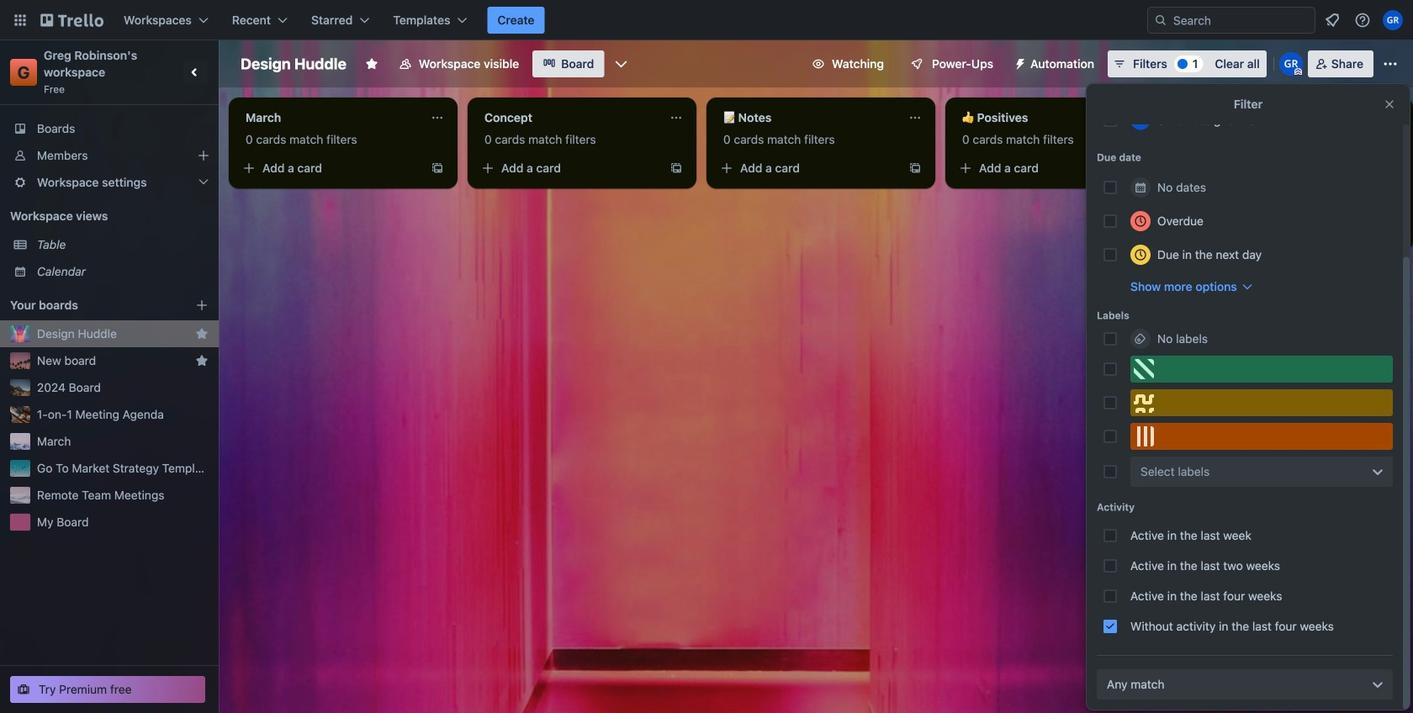 Task type: describe. For each thing, give the bounding box(es) containing it.
create from template… image
[[670, 162, 683, 175]]

0 notifications image
[[1323, 10, 1343, 30]]

0 vertical spatial greg robinson (gregrobinson96) image
[[1280, 52, 1303, 76]]

Search field
[[1168, 8, 1315, 32]]

add board image
[[195, 299, 209, 312]]

back to home image
[[40, 7, 104, 34]]

this member is an admin of this board. image
[[1295, 68, 1302, 76]]

sm image
[[1007, 50, 1031, 74]]

show menu image
[[1383, 56, 1399, 72]]

2 starred icon image from the top
[[195, 354, 209, 368]]

color: orange, title: none element
[[1131, 423, 1393, 450]]

customize views image
[[613, 56, 630, 72]]

1 create from template… image from the left
[[431, 162, 444, 175]]

color: green, title: none element
[[1131, 356, 1393, 383]]



Task type: locate. For each thing, give the bounding box(es) containing it.
0 horizontal spatial greg robinson (gregrobinson96) image
[[1131, 110, 1151, 130]]

star or unstar board image
[[365, 57, 379, 71]]

Board name text field
[[232, 50, 355, 77]]

1 horizontal spatial greg robinson (gregrobinson96) image
[[1280, 52, 1303, 76]]

0 vertical spatial starred icon image
[[195, 327, 209, 341]]

1 vertical spatial greg robinson (gregrobinson96) image
[[1131, 110, 1151, 130]]

open information menu image
[[1355, 12, 1372, 29]]

None checkbox
[[1202, 182, 1260, 202]]

greg robinson (gregrobinson96) image
[[1280, 52, 1303, 76], [1131, 110, 1151, 130]]

your boards with 8 items element
[[10, 295, 170, 316]]

None text field
[[714, 104, 902, 131], [953, 104, 1141, 131], [714, 104, 902, 131], [953, 104, 1141, 131]]

search image
[[1154, 13, 1168, 27]]

1 vertical spatial starred icon image
[[195, 354, 209, 368]]

starred icon image
[[195, 327, 209, 341], [195, 354, 209, 368]]

2 create from template… image from the left
[[909, 162, 922, 175]]

1 starred icon image from the top
[[195, 327, 209, 341]]

None text field
[[236, 104, 424, 131], [475, 104, 663, 131], [236, 104, 424, 131], [475, 104, 663, 131]]

0 horizontal spatial create from template… image
[[431, 162, 444, 175]]

close popover image
[[1383, 98, 1397, 111]]

primary element
[[0, 0, 1414, 40]]

create from template… image
[[431, 162, 444, 175], [909, 162, 922, 175]]

color: yellow, title: none element
[[1131, 390, 1393, 417]]

workspace navigation collapse icon image
[[183, 61, 207, 84]]

greg robinson (gregrobinson96) image
[[1383, 10, 1404, 30]]

1 horizontal spatial create from template… image
[[909, 162, 922, 175]]



Task type: vqa. For each thing, say whether or not it's contained in the screenshot.
Starred Icon
yes



